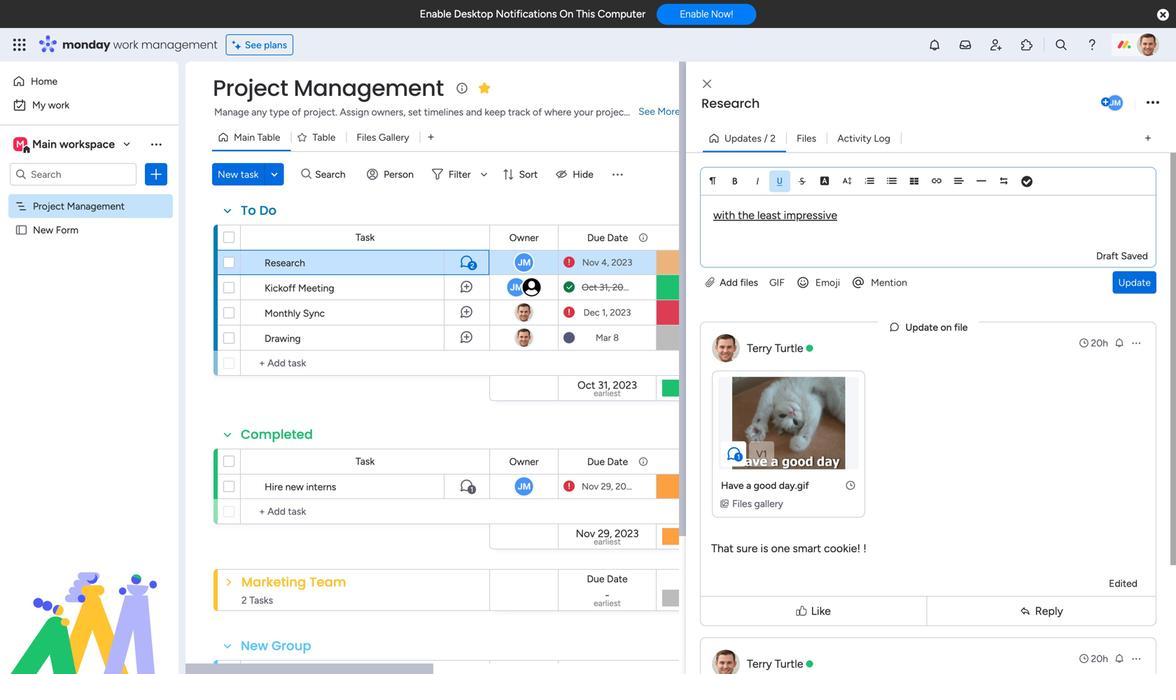 Task type: vqa. For each thing, say whether or not it's contained in the screenshot.
'search in workspace' field
yes



Task type: locate. For each thing, give the bounding box(es) containing it.
kickoff
[[265, 282, 296, 294]]

0 vertical spatial options image
[[1131, 338, 1142, 349]]

new right public board image
[[33, 224, 53, 236]]

Due Date field
[[584, 230, 632, 246], [584, 454, 632, 470], [584, 572, 632, 587]]

date up '-'
[[607, 573, 628, 585]]

1 vertical spatial 29,
[[598, 528, 612, 540]]

1 vertical spatial reminder image
[[1114, 653, 1126, 664]]

update
[[1119, 277, 1152, 289], [906, 322, 939, 333]]

new for new group
[[241, 637, 268, 655]]

of right type
[[292, 106, 301, 118]]

options image down workspace options icon
[[149, 167, 163, 181]]

lottie animation element
[[0, 533, 179, 675]]

workspace selection element
[[13, 136, 117, 154]]

0 vertical spatial + add task text field
[[248, 355, 483, 372]]

1 vertical spatial oct
[[578, 379, 596, 392]]

2023 for oct 31, 2023
[[613, 282, 634, 293]]

0 vertical spatial project management
[[213, 72, 444, 104]]

1 horizontal spatial enable
[[680, 8, 709, 20]]

1 due from the top
[[588, 232, 605, 244]]

2 vertical spatial nov
[[576, 528, 596, 540]]

terry turtle down the like button
[[747, 658, 804, 671]]

plans
[[264, 39, 287, 51]]

files right /
[[797, 132, 817, 144]]

project
[[213, 72, 288, 104], [33, 200, 65, 212]]

2 vertical spatial due
[[587, 573, 605, 585]]

Search in workspace field
[[29, 166, 117, 182]]

emoji
[[816, 277, 841, 289]]

2023 inside 'oct 31, 2023 earliest'
[[613, 379, 637, 392]]

0 vertical spatial 20h link
[[1079, 336, 1109, 350]]

To Do field
[[237, 202, 280, 220]]

2 due date field from the top
[[584, 454, 632, 470]]

2 inside updates / 2 button
[[771, 132, 776, 144]]

1 horizontal spatial options image
[[1147, 94, 1160, 112]]

research
[[702, 95, 760, 112], [265, 257, 305, 269]]

text color image
[[820, 176, 830, 186]]

1 vertical spatial management
[[67, 200, 125, 212]]

earliest for 29,
[[594, 537, 621, 547]]

2023 right 1,
[[610, 307, 631, 318]]

see for see more
[[639, 105, 656, 117]]

1 terry turtle from the top
[[747, 342, 804, 355]]

1 vertical spatial 20h link
[[1079, 652, 1109, 666]]

nov
[[583, 257, 600, 268], [582, 481, 599, 492], [576, 528, 596, 540]]

table down project. on the top left
[[313, 131, 336, 143]]

terry
[[747, 342, 772, 355], [747, 658, 772, 671]]

new inside field
[[241, 637, 268, 655]]

of right track
[[533, 106, 542, 118]]

oct
[[582, 282, 598, 293], [578, 379, 596, 392]]

monthly
[[265, 307, 301, 319]]

0 horizontal spatial 1
[[471, 486, 474, 494]]

0 vertical spatial terry
[[747, 342, 772, 355]]

2 vertical spatial new
[[241, 637, 268, 655]]

management up assign
[[294, 72, 444, 104]]

add view image
[[1146, 133, 1152, 143]]

due date up nov 29, 2023
[[588, 456, 628, 468]]

hide
[[573, 168, 594, 180]]

update for update on file
[[906, 322, 939, 333]]

0 horizontal spatial 2
[[471, 262, 475, 270]]

0 horizontal spatial management
[[67, 200, 125, 212]]

main for main table
[[234, 131, 255, 143]]

new left the group
[[241, 637, 268, 655]]

31, down 'mar'
[[598, 379, 611, 392]]

0 vertical spatial see
[[245, 39, 262, 51]]

line image
[[977, 176, 987, 186]]

kickoff meeting
[[265, 282, 335, 294]]

0 vertical spatial new
[[218, 168, 238, 180]]

2023 up nov 29, 2023 earliest
[[616, 481, 637, 492]]

0 horizontal spatial project
[[33, 200, 65, 212]]

see
[[245, 39, 262, 51], [639, 105, 656, 117]]

mar 8
[[596, 332, 619, 344]]

Search field
[[312, 165, 354, 184]]

0 vertical spatial owner field
[[506, 230, 543, 246]]

due date
[[588, 232, 628, 244], [588, 456, 628, 468]]

0 horizontal spatial see
[[245, 39, 262, 51]]

0 vertical spatial due
[[588, 232, 605, 244]]

v2 overdue deadline image left nov 29, 2023
[[564, 480, 575, 493]]

enable left now!
[[680, 8, 709, 20]]

0 vertical spatial v2 overdue deadline image
[[564, 306, 575, 319]]

v2 overdue deadline image left "dec" in the top of the page
[[564, 306, 575, 319]]

menu image
[[611, 167, 625, 181]]

terry turtle link down gif
[[747, 342, 804, 355]]

earliest inside due date - earliest
[[594, 599, 621, 609]]

underline image
[[775, 176, 785, 186]]

1 vertical spatial terry
[[747, 658, 772, 671]]

3 due from the top
[[587, 573, 605, 585]]

dapulse attachment image
[[706, 277, 715, 289]]

1 horizontal spatial 1
[[738, 453, 740, 462]]

1 vertical spatial earliest
[[594, 537, 621, 547]]

due up 4,
[[588, 232, 605, 244]]

1 owner field from the top
[[506, 230, 543, 246]]

emoji button
[[791, 271, 846, 294]]

1 horizontal spatial management
[[294, 72, 444, 104]]

main right the workspace icon
[[32, 138, 57, 151]]

files
[[741, 277, 759, 289]]

0 horizontal spatial research
[[265, 257, 305, 269]]

1 20h link from the top
[[1079, 336, 1109, 350]]

2 reminder image from the top
[[1114, 653, 1126, 664]]

due date field up the nov 4, 2023 in the top of the page
[[584, 230, 632, 246]]

20h
[[1092, 337, 1109, 349], [1092, 653, 1109, 665]]

2 earliest from the top
[[594, 537, 621, 547]]

task for to do
[[356, 231, 375, 243]]

files gallery button
[[346, 126, 420, 148]]

due down nov 29, 2023 earliest
[[587, 573, 605, 585]]

0 horizontal spatial update
[[906, 322, 939, 333]]

workspace options image
[[149, 137, 163, 151]]

due date field up '-'
[[584, 572, 632, 587]]

files down a
[[733, 498, 752, 510]]

new task
[[218, 168, 259, 180]]

files left gallery
[[357, 131, 376, 143]]

2 due from the top
[[588, 456, 605, 468]]

earliest down nov 29, 2023 earliest
[[594, 599, 621, 609]]

0 vertical spatial 29,
[[601, 481, 614, 492]]

31, inside 'oct 31, 2023 earliest'
[[598, 379, 611, 392]]

2023 inside nov 29, 2023 earliest
[[615, 528, 639, 540]]

v2 overdue deadline image for dec 1, 2023
[[564, 306, 575, 319]]

1 vertical spatial owner
[[510, 456, 539, 468]]

enable now! button
[[657, 4, 757, 25]]

1 vertical spatial project management
[[33, 200, 125, 212]]

2023 down the nov 4, 2023 in the top of the page
[[613, 282, 634, 293]]

﻿with the least impressive
[[714, 209, 838, 222]]

update down saved
[[1119, 277, 1152, 289]]

1 vertical spatial owner field
[[506, 454, 543, 470]]

options image
[[1131, 338, 1142, 349], [1131, 654, 1142, 665]]

oct 31, 2023
[[582, 282, 634, 293]]

monday work management
[[62, 37, 218, 53]]

see left more at the top right
[[639, 105, 656, 117]]

project management up form at the top of the page
[[33, 200, 125, 212]]

see plans
[[245, 39, 287, 51]]

options image down the 'update' button
[[1131, 338, 1142, 349]]

options image
[[1147, 94, 1160, 112], [149, 167, 163, 181]]

terry turtle link down the like button
[[747, 658, 804, 671]]

cookie!
[[824, 542, 861, 555]]

new for new form
[[33, 224, 53, 236]]

Research field
[[698, 95, 1099, 113]]

reminder image
[[1114, 337, 1126, 348], [1114, 653, 1126, 664]]

0 vertical spatial due date field
[[584, 230, 632, 246]]

option
[[0, 194, 179, 196]]

options image up add view image
[[1147, 94, 1160, 112]]

work right my
[[48, 99, 69, 111]]

+ Add task text field
[[248, 355, 483, 372], [248, 504, 483, 520]]

1 of from the left
[[292, 106, 301, 118]]

enable left desktop
[[420, 8, 452, 20]]

main down manage
[[234, 131, 255, 143]]

dec 1, 2023
[[584, 307, 631, 318]]

1 task from the top
[[356, 231, 375, 243]]

task
[[356, 231, 375, 243], [356, 456, 375, 468]]

0 horizontal spatial work
[[48, 99, 69, 111]]

1
[[738, 453, 740, 462], [471, 486, 474, 494]]

2 due date from the top
[[588, 456, 628, 468]]

1 vertical spatial 1
[[471, 486, 474, 494]]

2023 for nov 29, 2023
[[616, 481, 637, 492]]

1 enable from the left
[[420, 8, 452, 20]]

1 terry turtle link from the top
[[747, 342, 804, 355]]

date for column information icon
[[608, 456, 628, 468]]

owner for 2nd the owner field from the bottom of the page
[[510, 232, 539, 244]]

1 vertical spatial see
[[639, 105, 656, 117]]

update left on
[[906, 322, 939, 333]]

1 horizontal spatial main
[[234, 131, 255, 143]]

terry turtle down gif
[[747, 342, 804, 355]]

due date up the nov 4, 2023 in the top of the page
[[588, 232, 628, 244]]

main inside workspace selection element
[[32, 138, 57, 151]]

new
[[285, 481, 304, 493]]

1 owner from the top
[[510, 232, 539, 244]]

1 vertical spatial 31,
[[598, 379, 611, 392]]

date
[[608, 232, 628, 244], [608, 456, 628, 468], [607, 573, 628, 585]]

show board description image
[[454, 81, 471, 95]]

0 vertical spatial update
[[1119, 277, 1152, 289]]

1 horizontal spatial 2
[[771, 132, 776, 144]]

0 vertical spatial 20h
[[1092, 337, 1109, 349]]

main inside button
[[234, 131, 255, 143]]

nov for nov 29, 2023 earliest
[[576, 528, 596, 540]]

1 vertical spatial work
[[48, 99, 69, 111]]

0 vertical spatial nov
[[583, 257, 600, 268]]

1 due date from the top
[[588, 232, 628, 244]]

0 vertical spatial earliest
[[594, 388, 621, 399]]

gallery
[[755, 498, 784, 510]]

mention button
[[846, 271, 913, 294]]

1 earliest from the top
[[594, 388, 621, 399]]

2 horizontal spatial new
[[241, 637, 268, 655]]

1 vertical spatial due date field
[[584, 454, 632, 470]]

help image
[[1086, 38, 1100, 52]]

1 horizontal spatial research
[[702, 95, 760, 112]]

format image
[[708, 176, 718, 186]]

1 vertical spatial 20h
[[1092, 653, 1109, 665]]

main workspace
[[32, 138, 115, 151]]

1 vertical spatial + add task text field
[[248, 504, 483, 520]]

nov for nov 29, 2023
[[582, 481, 599, 492]]

1 vertical spatial v2 overdue deadline image
[[564, 480, 575, 493]]

list box
[[0, 192, 179, 431]]

gif
[[770, 277, 785, 289]]

0 vertical spatial date
[[608, 232, 628, 244]]

filter button
[[427, 163, 493, 186]]

0 vertical spatial 1
[[738, 453, 740, 462]]

2023 right 4,
[[612, 257, 633, 268]]

Marketing Team field
[[238, 573, 350, 592]]

2 vertical spatial earliest
[[594, 599, 621, 609]]

hire new interns
[[265, 481, 336, 493]]

1 table from the left
[[257, 131, 280, 143]]

1 vertical spatial 2
[[471, 262, 475, 270]]

earliest up due date - earliest
[[594, 537, 621, 547]]

terry turtle link for 20h link related to first reminder icon from the top of the page
[[747, 342, 804, 355]]

2023 down 8
[[613, 379, 637, 392]]

project up 'any'
[[213, 72, 288, 104]]

earliest down mar 8 at the right of the page
[[594, 388, 621, 399]]

1 vertical spatial project
[[33, 200, 65, 212]]

1 horizontal spatial table
[[313, 131, 336, 143]]

track
[[508, 106, 531, 118]]

earliest
[[594, 388, 621, 399], [594, 537, 621, 547], [594, 599, 621, 609]]

0 vertical spatial due date
[[588, 232, 628, 244]]

1 options image from the top
[[1131, 338, 1142, 349]]

1 v2 overdue deadline image from the top
[[564, 306, 575, 319]]

turtle down gif
[[775, 342, 804, 355]]

1 vertical spatial research
[[265, 257, 305, 269]]

see inside button
[[245, 39, 262, 51]]

&bull; bullets image
[[887, 176, 897, 186]]

table down 'any'
[[257, 131, 280, 143]]

2 task from the top
[[356, 456, 375, 468]]

align image
[[955, 176, 965, 186]]

filter
[[449, 168, 471, 180]]

search everything image
[[1055, 38, 1069, 52]]

1 vertical spatial terry turtle link
[[747, 658, 804, 671]]

nov left 4,
[[583, 257, 600, 268]]

gif button
[[764, 271, 791, 294]]

enable for enable desktop notifications on this computer
[[420, 8, 452, 20]]

2 of from the left
[[533, 106, 542, 118]]

1 horizontal spatial new
[[218, 168, 238, 180]]

v1
[[757, 448, 768, 460]]

enable now!
[[680, 8, 734, 20]]

1 horizontal spatial work
[[113, 37, 138, 53]]

0 vertical spatial terry turtle
[[747, 342, 804, 355]]

oct for oct 31, 2023
[[582, 282, 598, 293]]

1 horizontal spatial project
[[213, 72, 288, 104]]

owner
[[510, 232, 539, 244], [510, 456, 539, 468]]

0 vertical spatial work
[[113, 37, 138, 53]]

impressive
[[784, 209, 838, 222]]

close image
[[703, 79, 712, 89]]

1 horizontal spatial update
[[1119, 277, 1152, 289]]

0 horizontal spatial files
[[357, 131, 376, 143]]

29, down nov 29, 2023
[[598, 528, 612, 540]]

my work option
[[8, 94, 170, 116]]

nov inside nov 29, 2023 earliest
[[576, 528, 596, 540]]

project up new form
[[33, 200, 65, 212]]

0 vertical spatial task
[[356, 231, 375, 243]]

add view image
[[428, 132, 434, 142]]

turtle down the like button
[[775, 658, 804, 671]]

0 vertical spatial oct
[[582, 282, 598, 293]]

work for monday
[[113, 37, 138, 53]]

new left task
[[218, 168, 238, 180]]

2 horizontal spatial files
[[797, 132, 817, 144]]

2023
[[612, 257, 633, 268], [613, 282, 634, 293], [610, 307, 631, 318], [613, 379, 637, 392], [616, 481, 637, 492], [615, 528, 639, 540]]

date left column information image
[[608, 232, 628, 244]]

1 horizontal spatial of
[[533, 106, 542, 118]]

gallery
[[379, 131, 409, 143]]

2023 down nov 29, 2023
[[615, 528, 639, 540]]

nov up nov 29, 2023 earliest
[[582, 481, 599, 492]]

0 vertical spatial owner
[[510, 232, 539, 244]]

29, inside nov 29, 2023 earliest
[[598, 528, 612, 540]]

1 vertical spatial turtle
[[775, 658, 804, 671]]

2 enable from the left
[[680, 8, 709, 20]]

enable inside button
[[680, 8, 709, 20]]

0 horizontal spatial new
[[33, 224, 53, 236]]

2 owner from the top
[[510, 456, 539, 468]]

size image
[[843, 176, 852, 186]]

where
[[545, 106, 572, 118]]

2 20h from the top
[[1092, 653, 1109, 665]]

update on file
[[906, 322, 968, 333]]

date inside due date - earliest
[[607, 573, 628, 585]]

v2 overdue deadline image
[[564, 306, 575, 319], [564, 480, 575, 493]]

set
[[408, 106, 422, 118]]

files for files gallery
[[733, 498, 752, 510]]

due for column information icon
[[588, 456, 605, 468]]

oct for oct 31, 2023 earliest
[[578, 379, 596, 392]]

new inside button
[[218, 168, 238, 180]]

2 + add task text field from the top
[[248, 504, 483, 520]]

nov down nov 29, 2023
[[576, 528, 596, 540]]

0 horizontal spatial main
[[32, 138, 57, 151]]

project management
[[213, 72, 444, 104], [33, 200, 125, 212]]

0 vertical spatial 31,
[[600, 282, 611, 293]]

workspace
[[59, 138, 115, 151]]

monthly sync
[[265, 307, 325, 319]]

0 vertical spatial project
[[213, 72, 288, 104]]

like
[[812, 605, 831, 618]]

0 vertical spatial reminder image
[[1114, 337, 1126, 348]]

1 vertical spatial due
[[588, 456, 605, 468]]

1 horizontal spatial see
[[639, 105, 656, 117]]

home option
[[8, 70, 170, 92]]

nov 29, 2023
[[582, 481, 637, 492]]

project management up project. on the top left
[[213, 72, 444, 104]]

earliest inside 'oct 31, 2023 earliest'
[[594, 388, 621, 399]]

work inside option
[[48, 99, 69, 111]]

1 turtle from the top
[[775, 342, 804, 355]]

management
[[141, 37, 218, 53]]

1 horizontal spatial files
[[733, 498, 752, 510]]

2 terry turtle from the top
[[747, 658, 804, 671]]

work right "monday"
[[113, 37, 138, 53]]

due date field for column information image
[[584, 230, 632, 246]]

new for new task
[[218, 168, 238, 180]]

management up form at the top of the page
[[67, 200, 125, 212]]

research down close image
[[702, 95, 760, 112]]

1 vertical spatial options image
[[149, 167, 163, 181]]

update inside button
[[1119, 277, 1152, 289]]

due
[[588, 232, 605, 244], [588, 456, 605, 468], [587, 573, 605, 585]]

1 vertical spatial nov
[[582, 481, 599, 492]]

due up nov 29, 2023
[[588, 456, 605, 468]]

turtle
[[775, 342, 804, 355], [775, 658, 804, 671]]

0 vertical spatial 2
[[771, 132, 776, 144]]

1 due date field from the top
[[584, 230, 632, 246]]

2 options image from the top
[[1131, 654, 1142, 665]]

31, down 4,
[[600, 282, 611, 293]]

see for see plans
[[245, 39, 262, 51]]

1 vertical spatial update
[[906, 322, 939, 333]]

drawing
[[265, 333, 301, 345]]

that
[[712, 542, 734, 555]]

2 v2 overdue deadline image from the top
[[564, 480, 575, 493]]

manage any type of project. assign owners, set timelines and keep track of where your project stands.
[[214, 106, 661, 118]]

monday marketplace image
[[1021, 38, 1035, 52]]

1 20h from the top
[[1092, 337, 1109, 349]]

research up kickoff
[[265, 257, 305, 269]]

0 horizontal spatial table
[[257, 131, 280, 143]]

oct inside 'oct 31, 2023 earliest'
[[578, 379, 596, 392]]

earliest inside nov 29, 2023 earliest
[[594, 537, 621, 547]]

reply button
[[931, 600, 1154, 623]]

1 vertical spatial date
[[608, 456, 628, 468]]

2 20h link from the top
[[1079, 652, 1109, 666]]

nov 29, 2023 earliest
[[576, 528, 639, 547]]

2 vertical spatial date
[[607, 573, 628, 585]]

2 turtle from the top
[[775, 658, 804, 671]]

date left column information icon
[[608, 456, 628, 468]]

sure
[[737, 542, 758, 555]]

29, up nov 29, 2023 earliest
[[601, 481, 614, 492]]

earliest for date
[[594, 599, 621, 609]]

0 horizontal spatial enable
[[420, 8, 452, 20]]

files
[[357, 131, 376, 143], [797, 132, 817, 144], [733, 498, 752, 510]]

Owner field
[[506, 230, 543, 246], [506, 454, 543, 470]]

3 earliest from the top
[[594, 599, 621, 609]]

workspace image
[[13, 137, 27, 152]]

20h link
[[1079, 336, 1109, 350], [1079, 652, 1109, 666]]

2 terry turtle link from the top
[[747, 658, 804, 671]]

project
[[596, 106, 628, 118]]

task
[[241, 168, 259, 180]]

0 vertical spatial turtle
[[775, 342, 804, 355]]

select product image
[[13, 38, 27, 52]]

table
[[257, 131, 280, 143], [313, 131, 336, 143]]

options image down help
[[1131, 654, 1142, 665]]

my work
[[32, 99, 69, 111]]

enable for enable now!
[[680, 8, 709, 20]]

monday
[[62, 37, 110, 53]]

1 vertical spatial new
[[33, 224, 53, 236]]

earliest for 31,
[[594, 388, 621, 399]]

due date field up nov 29, 2023
[[584, 454, 632, 470]]

0 horizontal spatial of
[[292, 106, 301, 118]]

0 vertical spatial terry turtle link
[[747, 342, 804, 355]]

new form
[[33, 224, 78, 236]]

2 vertical spatial due date field
[[584, 572, 632, 587]]

management inside 'list box'
[[67, 200, 125, 212]]

italic image
[[753, 176, 763, 186]]

oct 31, 2023 earliest
[[578, 379, 637, 399]]

see left plans
[[245, 39, 262, 51]]



Task type: describe. For each thing, give the bounding box(es) containing it.
3 due date field from the top
[[584, 572, 632, 587]]

2023 for dec 1, 2023
[[610, 307, 631, 318]]

1 + add task text field from the top
[[248, 355, 483, 372]]

files gallery button
[[719, 496, 788, 512]]

is
[[761, 542, 769, 555]]

research inside field
[[702, 95, 760, 112]]

table image
[[910, 176, 920, 186]]

nov for nov 4, 2023
[[583, 257, 600, 268]]

invite members image
[[990, 38, 1004, 52]]

dapulse addbtn image
[[1102, 98, 1111, 107]]

meeting
[[298, 282, 335, 294]]

draft saved
[[1097, 250, 1149, 262]]

options image for first reminder icon from the top of the page
[[1131, 338, 1142, 349]]

to do
[[241, 202, 277, 220]]

2 terry from the top
[[747, 658, 772, 671]]

2023 for oct 31, 2023 earliest
[[613, 379, 637, 392]]

assign
[[340, 106, 369, 118]]

the
[[738, 209, 755, 222]]

help
[[1117, 639, 1142, 653]]

2 owner field from the top
[[506, 454, 543, 470]]

0 vertical spatial management
[[294, 72, 444, 104]]

public board image
[[15, 223, 28, 237]]

mention
[[871, 277, 908, 289]]

sort button
[[497, 163, 546, 186]]

column information image
[[638, 456, 649, 468]]

terry turtle link for 20h link associated with second reminder icon from the top of the page
[[747, 658, 804, 671]]

hide button
[[551, 163, 602, 186]]

due date field for column information icon
[[584, 454, 632, 470]]

form
[[56, 224, 78, 236]]

due date for column information icon
[[588, 456, 628, 468]]

saved
[[1122, 250, 1149, 262]]

New Group field
[[237, 637, 315, 656]]

new task button
[[212, 163, 264, 186]]

update feed image
[[959, 38, 973, 52]]

a
[[747, 480, 752, 492]]

file
[[955, 322, 968, 333]]

v2 done deadline image
[[564, 281, 575, 294]]

20h link for second reminder icon from the top of the page
[[1079, 652, 1109, 666]]

2 inside 2 button
[[471, 262, 475, 270]]

main table button
[[212, 126, 291, 148]]

main table
[[234, 131, 280, 143]]

hire
[[265, 481, 283, 493]]

owner for 2nd the owner field from the top of the page
[[510, 456, 539, 468]]

activity
[[838, 132, 872, 144]]

20h for first reminder icon from the top of the page
[[1092, 337, 1109, 349]]

stands.
[[630, 106, 661, 118]]

29, for nov 29, 2023
[[601, 481, 614, 492]]

my
[[32, 99, 46, 111]]

and
[[466, 106, 482, 118]]

1. numbers image
[[865, 176, 875, 186]]

do
[[260, 202, 277, 220]]

2023 for nov 29, 2023 earliest
[[615, 528, 639, 540]]

home link
[[8, 70, 170, 92]]

list box containing project management
[[0, 192, 179, 431]]

Project Management field
[[209, 72, 447, 104]]

like button
[[704, 590, 924, 633]]

arrow down image
[[476, 166, 493, 183]]

angle down image
[[271, 169, 278, 180]]

files gallery
[[733, 498, 784, 510]]

more
[[658, 105, 681, 117]]

main for main workspace
[[32, 138, 57, 151]]

remove from favorites image
[[478, 81, 492, 95]]

column information image
[[638, 232, 649, 243]]

home
[[31, 75, 58, 87]]

checklist image
[[1022, 177, 1033, 187]]

new group
[[241, 637, 311, 655]]

work for my
[[48, 99, 69, 111]]

group
[[272, 637, 311, 655]]

0 horizontal spatial options image
[[149, 167, 163, 181]]

2 table from the left
[[313, 131, 336, 143]]

have
[[721, 480, 744, 492]]

any
[[252, 106, 267, 118]]

29, for nov 29, 2023 earliest
[[598, 528, 612, 540]]

Completed field
[[237, 426, 317, 444]]

your
[[574, 106, 594, 118]]

files button
[[787, 127, 827, 150]]

v2 overdue deadline image
[[564, 256, 575, 269]]

-
[[605, 589, 610, 602]]

updates / 2
[[725, 132, 776, 144]]

1 inside "button"
[[471, 486, 474, 494]]

dapulse close image
[[1158, 8, 1170, 22]]

due date for column information image
[[588, 232, 628, 244]]

on
[[560, 8, 574, 20]]

updates / 2 button
[[703, 127, 787, 150]]

on
[[941, 322, 952, 333]]

jeremy miller image
[[1107, 94, 1125, 112]]

1 horizontal spatial project management
[[213, 72, 444, 104]]

sort
[[519, 168, 538, 180]]

lottie animation image
[[0, 533, 179, 675]]

person button
[[362, 163, 422, 186]]

desktop
[[454, 8, 493, 20]]

marketing team
[[242, 573, 346, 591]]

manage
[[214, 106, 249, 118]]

terry turtle image
[[1138, 34, 1160, 56]]

add
[[720, 277, 738, 289]]

activity log
[[838, 132, 891, 144]]

files for files gallery
[[357, 131, 376, 143]]

1 terry from the top
[[747, 342, 772, 355]]

timelines
[[424, 106, 464, 118]]

smart
[[793, 542, 822, 555]]

log
[[874, 132, 891, 144]]

!
[[864, 542, 867, 555]]

strikethrough image
[[798, 176, 808, 186]]

v2 overdue deadline image for nov 29, 2023
[[564, 480, 575, 493]]

day.gif
[[779, 480, 809, 492]]

update for update
[[1119, 277, 1152, 289]]

update button
[[1113, 271, 1157, 294]]

dec
[[584, 307, 600, 318]]

team
[[310, 573, 346, 591]]

4,
[[602, 257, 609, 268]]

date for column information image
[[608, 232, 628, 244]]

0 horizontal spatial project management
[[33, 200, 125, 212]]

2023 for nov 4, 2023
[[612, 257, 633, 268]]

1,
[[602, 307, 608, 318]]

v2 search image
[[301, 167, 312, 182]]

enable desktop notifications on this computer
[[420, 8, 646, 20]]

due inside due date - earliest
[[587, 573, 605, 585]]

one
[[772, 542, 790, 555]]

to
[[241, 202, 256, 220]]

0 vertical spatial options image
[[1147, 94, 1160, 112]]

edited
[[1110, 578, 1138, 590]]

marketing
[[242, 573, 306, 591]]

1 reminder image from the top
[[1114, 337, 1126, 348]]

link image
[[932, 176, 942, 186]]

type
[[270, 106, 290, 118]]

bold image
[[731, 176, 740, 186]]

31, for oct 31, 2023
[[600, 282, 611, 293]]

project inside 'list box'
[[33, 200, 65, 212]]

now!
[[712, 8, 734, 20]]

have a good day.gif
[[721, 480, 809, 492]]

computer
[[598, 8, 646, 20]]

sync
[[303, 307, 325, 319]]

20h link for first reminder icon from the top of the page
[[1079, 336, 1109, 350]]

due for column information image
[[588, 232, 605, 244]]

reply
[[1036, 605, 1064, 618]]

due date - earliest
[[587, 573, 628, 609]]

files for files
[[797, 132, 817, 144]]

see more
[[639, 105, 681, 117]]

notifications image
[[928, 38, 942, 52]]

rtl ltr image
[[1000, 176, 1009, 186]]

activity log button
[[827, 127, 901, 150]]

31, for oct 31, 2023 earliest
[[598, 379, 611, 392]]

keep
[[485, 106, 506, 118]]

options image for second reminder icon from the top of the page
[[1131, 654, 1142, 665]]

files gallery
[[357, 131, 409, 143]]

20h for second reminder icon from the top of the page
[[1092, 653, 1109, 665]]

table button
[[291, 126, 346, 148]]

m
[[16, 138, 24, 150]]

task for completed
[[356, 456, 375, 468]]



